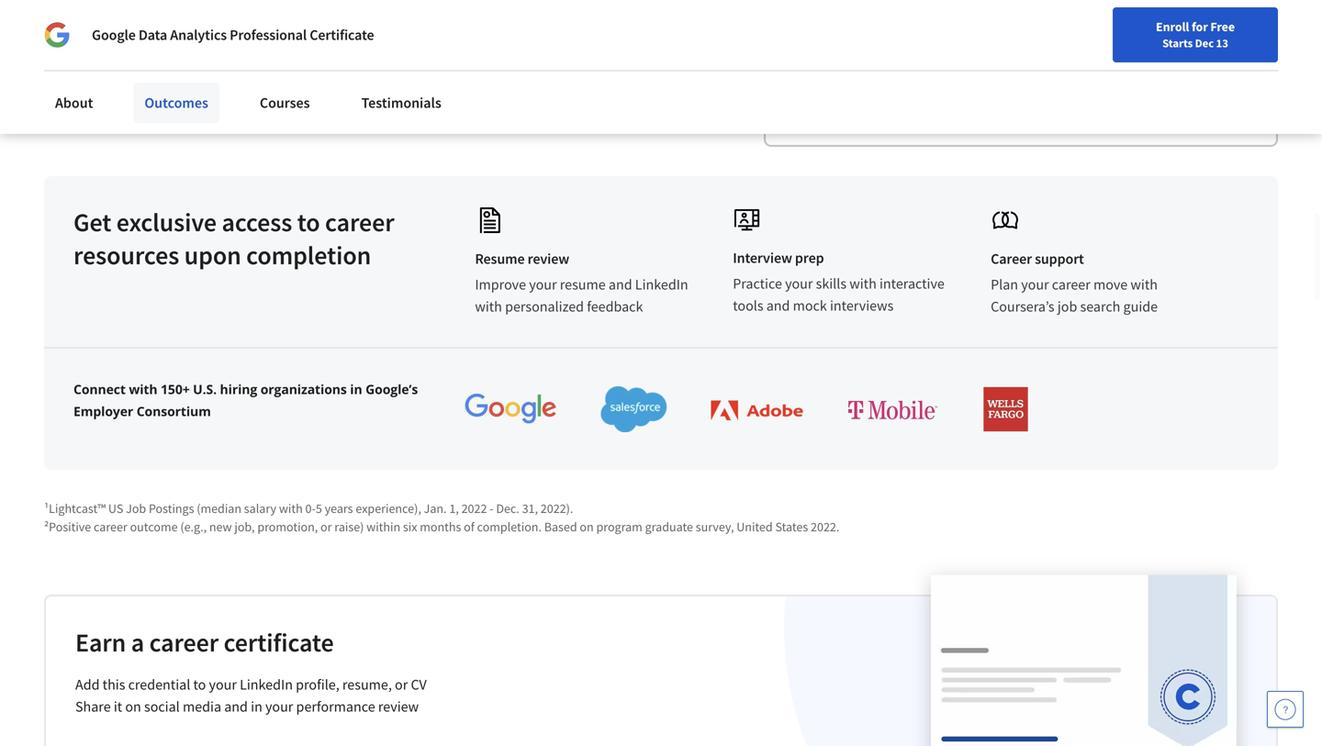 Task type: locate. For each thing, give the bounding box(es) containing it.
titles:
[[230, 45, 264, 63]]

in-
[[137, 45, 153, 63]]

or down 5
[[321, 519, 332, 536]]

enroll for free starts dec 13
[[1157, 18, 1236, 51]]

0 horizontal spatial job
[[207, 45, 227, 63]]

linkedin inside resume review improve your resume and linkedin with personalized feedback
[[636, 276, 689, 294]]

2022).
[[541, 501, 574, 517]]

with left 150+
[[129, 381, 158, 398]]

certificate up titles:
[[252, 15, 313, 34]]

review down cv
[[378, 698, 419, 717]]

mock
[[793, 297, 828, 315]]

experience),
[[356, 501, 422, 517]]

(median
[[197, 501, 242, 517]]

your inside resume review improve your resume and linkedin with personalized feedback
[[529, 276, 557, 294]]

and inside add this credential to your linkedin profile, resume, or cv share it on social media and in your performance review
[[224, 698, 248, 717]]

to
[[297, 206, 320, 238], [193, 676, 206, 694]]

in left google's
[[350, 381, 362, 398]]

2 vertical spatial and
[[224, 698, 248, 717]]

google
[[349, 15, 392, 34], [92, 26, 136, 44]]

tools
[[733, 297, 764, 315]]

75%
[[1130, 43, 1177, 75]]

analytics
[[170, 26, 227, 44]]

job inside career support plan your career move with coursera's job search guide
[[1058, 298, 1078, 316]]

for up dec at top
[[1192, 18, 1209, 35]]

1 horizontal spatial or
[[395, 676, 408, 694]]

1 horizontal spatial to
[[297, 206, 320, 238]]

google partner logo image
[[465, 394, 557, 425]]

1 horizontal spatial review
[[528, 250, 570, 268]]

and up 'feedback'
[[609, 276, 633, 294]]

feedback
[[587, 298, 643, 316]]

interviews
[[830, 297, 894, 315]]

based
[[545, 519, 578, 536]]

and
[[609, 276, 633, 294], [767, 297, 790, 315], [224, 698, 248, 717]]

with up promotion,
[[279, 501, 303, 517]]

raise)
[[335, 519, 364, 536]]

0 vertical spatial or
[[321, 519, 332, 536]]

your up 'mock'
[[786, 275, 813, 293]]

1 horizontal spatial +
[[1045, 43, 1058, 75]]

your inside interview prep practice your skills with interactive tools and mock interviews
[[786, 275, 813, 293]]

0 vertical spatial for
[[1192, 18, 1209, 35]]

0 vertical spatial linkedin
[[636, 276, 689, 294]]

review inside add this credential to your linkedin profile, resume, or cv share it on social media and in your performance review
[[378, 698, 419, 717]]

0 horizontal spatial analyst,
[[298, 45, 347, 63]]

performance
[[296, 698, 375, 717]]

move
[[1094, 276, 1128, 294]]

0 vertical spatial earn
[[70, 15, 98, 34]]

skills
[[816, 275, 847, 293]]

coursera's
[[991, 298, 1055, 316]]

postings
[[149, 501, 194, 517]]

on right based
[[580, 519, 594, 536]]

to inside add this credential to your linkedin profile, resume, or cv share it on social media and in your performance review
[[193, 676, 206, 694]]

1 horizontal spatial on
[[580, 519, 594, 536]]

data down 'professional'
[[267, 45, 295, 63]]

0 horizontal spatial linkedin
[[240, 676, 293, 694]]

0 horizontal spatial +
[[874, 43, 887, 75]]

0 vertical spatial review
[[528, 250, 570, 268]]

earn left "a"
[[75, 627, 126, 659]]

2 + from the left
[[1045, 43, 1058, 75]]

your for support
[[1022, 276, 1050, 294]]

courses
[[260, 94, 310, 112]]

exclusive
[[116, 206, 217, 238]]

0 horizontal spatial and
[[224, 698, 248, 717]]

your up coursera's
[[1022, 276, 1050, 294]]

0 vertical spatial to
[[297, 206, 320, 238]]

get exclusive access to career resources upon completion
[[73, 206, 395, 271]]

1 vertical spatial review
[[378, 698, 419, 717]]

1 horizontal spatial job
[[1058, 298, 1078, 316]]

review
[[528, 250, 570, 268], [378, 698, 419, 717]]

483,000
[[959, 43, 1045, 75]]

1 horizontal spatial google
[[349, 15, 392, 34]]

to up completion
[[297, 206, 320, 238]]

certificate up profile,
[[224, 627, 334, 659]]

your inside career support plan your career move with coursera's job search guide
[[1022, 276, 1050, 294]]

linkedin
[[636, 276, 689, 294], [240, 676, 293, 694]]

0 horizontal spatial to
[[193, 676, 206, 694]]

job left search
[[1058, 298, 1078, 316]]

job
[[207, 45, 227, 63], [1058, 298, 1078, 316]]

credential
[[128, 676, 190, 694]]

career down the us
[[94, 519, 128, 536]]

career
[[991, 250, 1033, 268]]

0 horizontal spatial review
[[378, 698, 419, 717]]

1 vertical spatial linkedin
[[240, 676, 293, 694]]

or inside ¹lightcast™ us job postings (median salary with 0-5 years experience), jan. 1, 2022 - dec. 31, 2022). ²positive career outcome (e.g., new job, promotion, or raise) within six months of completion. based on program graduate survey, united states 2022.
[[321, 519, 332, 536]]

1 vertical spatial earn
[[75, 627, 126, 659]]

google up qualify
[[92, 26, 136, 44]]

us
[[108, 501, 123, 517]]

for for enroll
[[1192, 18, 1209, 35]]

for left in-
[[116, 45, 134, 63]]

with inside connect with 150+ u.s. hiring organizations in google's employer consortium
[[129, 381, 158, 398]]

2 horizontal spatial and
[[767, 297, 790, 315]]

google's
[[366, 381, 418, 398]]

resume
[[475, 250, 525, 268]]

or left cv
[[395, 676, 408, 694]]

1 vertical spatial certificate
[[224, 627, 334, 659]]

483,000 +
[[959, 43, 1058, 75]]

0 horizontal spatial or
[[321, 519, 332, 536]]

adobe partner logo image
[[712, 401, 804, 421]]

jan.
[[424, 501, 447, 517]]

your left performance
[[266, 698, 293, 717]]

qualify for in-demand job titles: data analyst, junior data analyst, associate data analyst
[[70, 45, 613, 63]]

$92,000
[[788, 43, 874, 75]]

and right media on the left
[[224, 698, 248, 717]]

earn left an
[[70, 15, 98, 34]]

1 vertical spatial job
[[1058, 298, 1078, 316]]

1 + from the left
[[874, 43, 887, 75]]

1 vertical spatial and
[[767, 297, 790, 315]]

and inside interview prep practice your skills with interactive tools and mock interviews
[[767, 297, 790, 315]]

promotion,
[[258, 519, 318, 536]]

0 horizontal spatial on
[[125, 698, 141, 717]]

organizations
[[261, 381, 347, 398]]

0 vertical spatial on
[[580, 519, 594, 536]]

job
[[126, 501, 146, 517]]

1 horizontal spatial in
[[350, 381, 362, 398]]

certificate
[[252, 15, 313, 34], [224, 627, 334, 659]]

junior
[[350, 45, 390, 63]]

analyst, down certificate
[[298, 45, 347, 63]]

interview
[[733, 249, 793, 267]]

1 vertical spatial in
[[251, 698, 263, 717]]

career inside career support plan your career move with coursera's job search guide
[[1053, 276, 1091, 294]]

review up resume
[[528, 250, 570, 268]]

support
[[1035, 250, 1085, 268]]

an
[[101, 15, 117, 34]]

+
[[874, 43, 887, 75], [1045, 43, 1058, 75]]

1 analyst, from the left
[[298, 45, 347, 63]]

in right media on the left
[[251, 698, 263, 717]]

of
[[464, 519, 475, 536]]

with
[[850, 275, 877, 293], [1131, 276, 1158, 294], [475, 298, 502, 316], [129, 381, 158, 398], [279, 501, 303, 517]]

your up personalized on the top left of page
[[529, 276, 557, 294]]

analyst, left associate
[[424, 45, 472, 63]]

$92,000 +
[[788, 43, 887, 75]]

career inside get exclusive access to career resources upon completion
[[325, 206, 395, 238]]

to inside get exclusive access to career resources upon completion
[[297, 206, 320, 238]]

consortium
[[137, 403, 211, 420]]

None search field
[[262, 11, 565, 48]]

¹lightcast™
[[44, 501, 106, 517]]

5
[[316, 501, 322, 517]]

on inside ¹lightcast™ us job postings (median salary with 0-5 years experience), jan. 1, 2022 - dec. 31, 2022). ²positive career outcome (e.g., new job, promotion, or raise) within six months of completion. based on program graduate survey, united states 2022.
[[580, 519, 594, 536]]

with up the guide
[[1131, 276, 1158, 294]]

demand
[[153, 45, 204, 63]]

with down improve
[[475, 298, 502, 316]]

six
[[403, 519, 418, 536]]

career down support
[[1053, 276, 1091, 294]]

to up media on the left
[[193, 676, 206, 694]]

with inside resume review improve your resume and linkedin with personalized feedback
[[475, 298, 502, 316]]

job down google data analytics professional certificate
[[207, 45, 227, 63]]

1 horizontal spatial analyst,
[[424, 45, 472, 63]]

1 vertical spatial or
[[395, 676, 408, 694]]

0 vertical spatial and
[[609, 276, 633, 294]]

data left analyst
[[537, 45, 565, 63]]

on right it
[[125, 698, 141, 717]]

1 horizontal spatial and
[[609, 276, 633, 294]]

on
[[580, 519, 594, 536], [125, 698, 141, 717]]

0 horizontal spatial in
[[251, 698, 263, 717]]

your for prep
[[786, 275, 813, 293]]

menu item
[[972, 18, 1090, 78]]

your up media on the left
[[209, 676, 237, 694]]

within
[[367, 519, 401, 536]]

about link
[[44, 83, 104, 123]]

months
[[420, 519, 462, 536]]

career
[[325, 206, 395, 238], [1053, 276, 1091, 294], [94, 519, 128, 536], [149, 627, 219, 659]]

linkedin up 'feedback'
[[636, 276, 689, 294]]

resume,
[[343, 676, 392, 694]]

with up interviews
[[850, 275, 877, 293]]

1 vertical spatial on
[[125, 698, 141, 717]]

google up junior
[[349, 15, 392, 34]]

-
[[490, 501, 494, 517]]

career up completion
[[325, 206, 395, 238]]

1 horizontal spatial for
[[1192, 18, 1209, 35]]

1 vertical spatial to
[[193, 676, 206, 694]]

u.s.
[[193, 381, 217, 398]]

and right tools at the top right of the page
[[767, 297, 790, 315]]

+ for 483,000 +
[[1045, 43, 1058, 75]]

²positive
[[44, 519, 91, 536]]

survey,
[[696, 519, 734, 536]]

1 horizontal spatial linkedin
[[636, 276, 689, 294]]

earn
[[70, 15, 98, 34], [75, 627, 126, 659]]

0 horizontal spatial for
[[116, 45, 134, 63]]

for inside enroll for free starts dec 13
[[1192, 18, 1209, 35]]

2022
[[462, 501, 487, 517]]

1 vertical spatial for
[[116, 45, 134, 63]]

linkedin left profile,
[[240, 676, 293, 694]]

0 vertical spatial in
[[350, 381, 362, 398]]



Task type: vqa. For each thing, say whether or not it's contained in the screenshot.
View more reviews link
no



Task type: describe. For each thing, give the bounding box(es) containing it.
150+
[[161, 381, 190, 398]]

0 horizontal spatial google
[[92, 26, 136, 44]]

media
[[183, 698, 221, 717]]

certificate
[[310, 26, 374, 44]]

profile,
[[296, 676, 340, 694]]

qualify
[[70, 45, 114, 63]]

2022.
[[811, 519, 840, 536]]

dec.
[[496, 501, 520, 517]]

in inside add this credential to your linkedin profile, resume, or cv share it on social media and in your performance review
[[251, 698, 263, 717]]

with inside interview prep practice your skills with interactive tools and mock interviews
[[850, 275, 877, 293]]

1,
[[450, 501, 459, 517]]

outcomes link
[[134, 83, 219, 123]]

career right "a"
[[149, 627, 219, 659]]

to for career
[[297, 206, 320, 238]]

improve
[[475, 276, 526, 294]]

outcomes
[[145, 94, 208, 112]]

0 vertical spatial job
[[207, 45, 227, 63]]

connect with 150+ u.s. hiring organizations in google's employer consortium
[[73, 381, 418, 420]]

earn for earn an employer-recognized certificate from google
[[70, 15, 98, 34]]

a
[[131, 627, 144, 659]]

cv
[[411, 676, 427, 694]]

on inside add this credential to your linkedin profile, resume, or cv share it on social media and in your performance review
[[125, 698, 141, 717]]

career support plan your career move with coursera's job search guide
[[991, 250, 1159, 316]]

united
[[737, 519, 773, 536]]

google image
[[44, 22, 70, 48]]

show notifications image
[[1109, 23, 1131, 45]]

in inside connect with 150+ u.s. hiring organizations in google's employer consortium
[[350, 381, 362, 398]]

this
[[103, 676, 125, 694]]

access
[[222, 206, 292, 238]]

career inside ¹lightcast™ us job postings (median salary with 0-5 years experience), jan. 1, 2022 - dec. 31, 2022). ²positive career outcome (e.g., new job, promotion, or raise) within six months of completion. based on program graduate survey, united states 2022.
[[94, 519, 128, 536]]

coursera career certificate image
[[932, 576, 1237, 747]]

and inside resume review improve your resume and linkedin with personalized feedback
[[609, 276, 633, 294]]

program
[[597, 519, 643, 536]]

your for review
[[529, 276, 557, 294]]

linkedin inside add this credential to your linkedin profile, resume, or cv share it on social media and in your performance review
[[240, 676, 293, 694]]

job,
[[235, 519, 255, 536]]

(e.g.,
[[180, 519, 207, 536]]

dec
[[1196, 36, 1215, 51]]

completion
[[246, 239, 371, 271]]

13
[[1217, 36, 1229, 51]]

about
[[55, 94, 93, 112]]

for for qualify
[[116, 45, 134, 63]]

to for your
[[193, 676, 206, 694]]

2 analyst, from the left
[[424, 45, 472, 63]]

completion.
[[477, 519, 542, 536]]

personalized
[[505, 298, 584, 316]]

social
[[144, 698, 180, 717]]

resources
[[73, 239, 179, 271]]

outcome
[[130, 519, 178, 536]]

0 vertical spatial certificate
[[252, 15, 313, 34]]

testimonials
[[362, 94, 442, 112]]

resume
[[560, 276, 606, 294]]

salesforce partner logo image
[[601, 387, 668, 433]]

get
[[73, 206, 111, 238]]

new
[[209, 519, 232, 536]]

interactive
[[880, 275, 945, 293]]

connect
[[73, 381, 126, 398]]

employer-
[[119, 15, 182, 34]]

add this credential to your linkedin profile, resume, or cv share it on social media and in your performance review
[[75, 676, 427, 717]]

plan
[[991, 276, 1019, 294]]

courses link
[[249, 83, 321, 123]]

or inside add this credential to your linkedin profile, resume, or cv share it on social media and in your performance review
[[395, 676, 408, 694]]

guide
[[1124, 298, 1159, 316]]

with inside ¹lightcast™ us job postings (median salary with 0-5 years experience), jan. 1, 2022 - dec. 31, 2022). ²positive career outcome (e.g., new job, promotion, or raise) within six months of completion. based on program graduate survey, united states 2022.
[[279, 501, 303, 517]]

upon
[[184, 239, 241, 271]]

salary
[[244, 501, 277, 517]]

review inside resume review improve your resume and linkedin with personalized feedback
[[528, 250, 570, 268]]

hiring
[[220, 381, 257, 398]]

resume review improve your resume and linkedin with personalized feedback
[[475, 250, 689, 316]]

prep
[[796, 249, 825, 267]]

years
[[325, 501, 353, 517]]

free
[[1211, 18, 1236, 35]]

testimonials link
[[351, 83, 453, 123]]

recognized
[[182, 15, 249, 34]]

enroll
[[1157, 18, 1190, 35]]

coursera image
[[22, 15, 139, 44]]

analyst
[[568, 45, 613, 63]]

data up in-
[[139, 26, 167, 44]]

+ for $92,000 +
[[874, 43, 887, 75]]

google data analytics professional certificate
[[92, 26, 374, 44]]

associate
[[475, 45, 534, 63]]

graduate
[[645, 519, 694, 536]]

earn a career certificate
[[75, 627, 334, 659]]

help center image
[[1275, 699, 1297, 721]]

from
[[316, 15, 346, 34]]

¹lightcast™ us job postings (median salary with 0-5 years experience), jan. 1, 2022 - dec. 31, 2022). ²positive career outcome (e.g., new job, promotion, or raise) within six months of completion. based on program graduate survey, united states 2022.
[[44, 501, 840, 536]]

share
[[75, 698, 111, 717]]

31,
[[522, 501, 538, 517]]

interview prep practice your skills with interactive tools and mock interviews
[[733, 249, 945, 315]]

search
[[1081, 298, 1121, 316]]

add
[[75, 676, 100, 694]]

professional
[[230, 26, 307, 44]]

practice
[[733, 275, 783, 293]]

starts
[[1163, 36, 1194, 51]]

data right junior
[[393, 45, 421, 63]]

earn for earn a career certificate
[[75, 627, 126, 659]]

states
[[776, 519, 809, 536]]

0-
[[305, 501, 316, 517]]

with inside career support plan your career move with coursera's job search guide
[[1131, 276, 1158, 294]]



